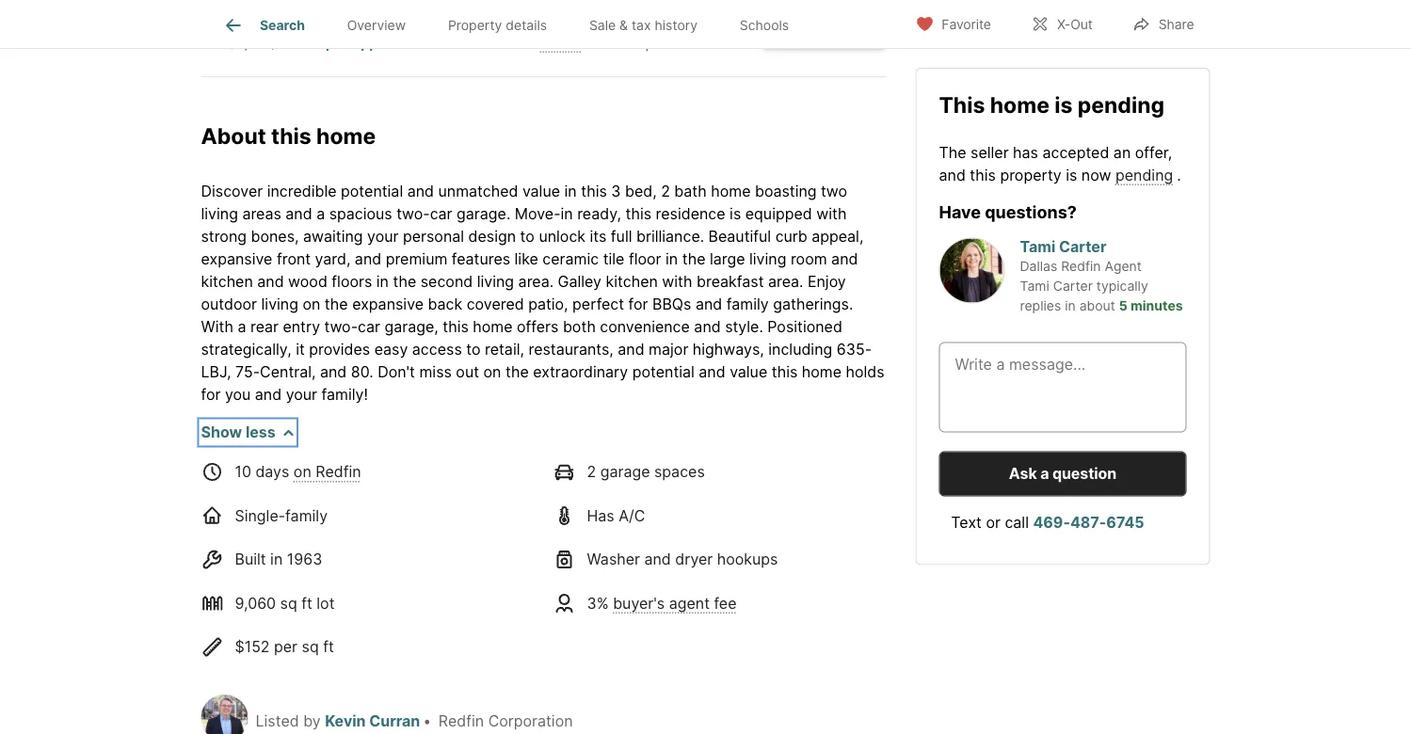 Task type: locate. For each thing, give the bounding box(es) containing it.
1 horizontal spatial car
[[430, 205, 453, 223]]

sq right per on the bottom left of the page
[[302, 638, 319, 657]]

and inside the seller has accepted an offer, and this property is now
[[939, 166, 966, 184]]

0 vertical spatial tami
[[1020, 238, 1056, 256]]

is up accepted
[[1055, 91, 1073, 118]]

0 horizontal spatial expansive
[[201, 250, 273, 269]]

0 vertical spatial 3
[[460, 4, 474, 31]]

buyer's agent fee link
[[613, 594, 737, 613]]

redfin right •
[[439, 712, 484, 731]]

carter for tami carter dallas redfin agent
[[1059, 238, 1107, 256]]

0 horizontal spatial sq
[[280, 594, 297, 613]]

0 horizontal spatial kitchen
[[201, 273, 253, 291]]

2 horizontal spatial redfin
[[1062, 258, 1101, 274]]

0 vertical spatial two-
[[397, 205, 430, 223]]

garage
[[601, 463, 650, 481]]

3 up beds
[[460, 4, 474, 31]]

carter inside the tami carter typically replies in about
[[1054, 278, 1093, 294]]

call
[[1005, 513, 1029, 532]]

home
[[990, 91, 1050, 118], [316, 123, 376, 149], [711, 182, 751, 201], [473, 318, 513, 336], [802, 363, 842, 382]]

1 vertical spatial with
[[662, 273, 693, 291]]

pending
[[1078, 91, 1165, 118], [1116, 166, 1174, 184]]

built
[[235, 551, 266, 569]]

redfin right days
[[316, 463, 361, 481]]

baths
[[541, 33, 581, 52]]

3%
[[587, 594, 609, 613]]

1 horizontal spatial family
[[727, 295, 769, 314]]

bed,
[[625, 182, 657, 201]]

0 horizontal spatial with
[[662, 273, 693, 291]]

premium
[[386, 250, 448, 269]]

0 vertical spatial with
[[817, 205, 847, 223]]

ft
[[302, 594, 312, 613], [323, 638, 334, 657]]

pending up an
[[1078, 91, 1165, 118]]

1 horizontal spatial to
[[520, 228, 535, 246]]

0 vertical spatial carter
[[1059, 238, 1107, 256]]

show less
[[201, 424, 276, 442]]

3 left 'bed,'
[[611, 182, 621, 201]]

questions?
[[985, 201, 1077, 222]]

469-487-6745 link
[[1033, 513, 1145, 532]]

beds
[[460, 33, 495, 52]]

$265,000 est. $2,225 /mo get pre-approved
[[201, 4, 414, 51]]

on right 'out'
[[484, 363, 501, 382]]

area.
[[519, 273, 554, 291], [768, 273, 804, 291]]

expansive up the garage, in the top left of the page
[[352, 295, 424, 314]]

this home is pending
[[939, 91, 1165, 118]]

1 vertical spatial your
[[286, 386, 317, 404]]

1 vertical spatial 2
[[661, 182, 670, 201]]

0 vertical spatial on
[[303, 295, 321, 314]]

in inside the tami carter typically replies in about
[[1065, 298, 1076, 314]]

area. down room at the right
[[768, 273, 804, 291]]

2 tami from the top
[[1020, 278, 1050, 294]]

2 area. from the left
[[768, 273, 804, 291]]

offers
[[517, 318, 559, 336]]

3% buyer's agent fee
[[587, 594, 737, 613]]

1 horizontal spatial for
[[629, 295, 648, 314]]

1 vertical spatial sq
[[302, 638, 319, 657]]

single-family
[[235, 507, 328, 525]]

1 kitchen from the left
[[201, 273, 253, 291]]

for
[[629, 295, 648, 314], [201, 386, 221, 404]]

0 vertical spatial redfin
[[1062, 258, 1101, 274]]

kitchen up outdoor at the left top
[[201, 273, 253, 291]]

hookups
[[717, 551, 778, 569]]

1 vertical spatial family
[[285, 507, 328, 525]]

1,738 sq ft
[[630, 4, 687, 52]]

out
[[456, 363, 479, 382]]

1 vertical spatial car
[[358, 318, 380, 336]]

1 horizontal spatial expansive
[[352, 295, 424, 314]]

1 vertical spatial carter
[[1054, 278, 1093, 294]]

tami up dallas
[[1020, 238, 1056, 256]]

1 vertical spatial ft
[[323, 638, 334, 657]]

ft right per on the bottom left of the page
[[323, 638, 334, 657]]

home up incredible
[[316, 123, 376, 149]]

2 up 'baths' link
[[541, 4, 554, 31]]

your down "central,"
[[286, 386, 317, 404]]

discover incredible potential and unmatched value in this 3 bed, 2 bath home boasting two living areas and a spacious two-car garage. move-in ready, this residence is equipped with strong bones, awaiting your personal design to unlock its full brilliance. beautiful curb appeal, expansive front yard, and premium features like ceramic tile floor in the large living room and kitchen and wood floors in the second living area. galley kitchen with breakfast area. enjoy outdoor living on the expansive back covered patio, perfect for bbqs and family gatherings. with a rear entry two-car garage, this home offers both convenience and style. positioned strategically, it provides easy access to retail, restaurants, and major highways, including 635- lbj, 75-central, and 80. don't miss out on the extraordinary potential and value this home holds for you and your family!
[[201, 182, 885, 404]]

the
[[682, 250, 706, 269], [393, 273, 416, 291], [325, 295, 348, 314], [506, 363, 529, 382]]

0 horizontal spatial 3
[[460, 4, 474, 31]]

0 horizontal spatial car
[[358, 318, 380, 336]]

is down accepted
[[1066, 166, 1078, 184]]

2 vertical spatial redfin
[[439, 712, 484, 731]]

this up 'ready,'
[[581, 182, 607, 201]]

to up like
[[520, 228, 535, 246]]

2 horizontal spatial a
[[1041, 465, 1049, 483]]

with down two at the right top of the page
[[817, 205, 847, 223]]

your
[[367, 228, 399, 246], [286, 386, 317, 404]]

1 vertical spatial pending
[[1116, 166, 1174, 184]]

carter up agent
[[1059, 238, 1107, 256]]

by
[[303, 712, 321, 731]]

appeal,
[[812, 228, 864, 246]]

a left the rear
[[238, 318, 246, 336]]

sq right the 9,060 at the left
[[280, 594, 297, 613]]

1 vertical spatial is
[[1066, 166, 1078, 184]]

tami down dallas
[[1020, 278, 1050, 294]]

this down including
[[772, 363, 798, 382]]

0 horizontal spatial to
[[466, 341, 481, 359]]

x-out button
[[1015, 4, 1109, 43]]

0 horizontal spatial value
[[523, 182, 560, 201]]

1 vertical spatial tami
[[1020, 278, 1050, 294]]

0 vertical spatial your
[[367, 228, 399, 246]]

your down spacious
[[367, 228, 399, 246]]

2 right 'bed,'
[[661, 182, 670, 201]]

listed by kevin curran • redfin corporation
[[256, 712, 573, 731]]

and left dryer
[[645, 551, 671, 569]]

kevin
[[325, 712, 366, 731]]

family inside discover incredible potential and unmatched value in this 3 bed, 2 bath home boasting two living areas and a spacious two-car garage. move-in ready, this residence is equipped with strong bones, awaiting your personal design to unlock its full brilliance. beautiful curb appeal, expansive front yard, and premium features like ceramic tile floor in the large living room and kitchen and wood floors in the second living area. galley kitchen with breakfast area. enjoy outdoor living on the expansive back covered patio, perfect for bbqs and family gatherings. with a rear entry two-car garage, this home offers both convenience and style. positioned strategically, it provides easy access to retail, restaurants, and major highways, including 635- lbj, 75-central, and 80. don't miss out on the extraordinary potential and value this home holds for you and your family!
[[727, 295, 769, 314]]

like
[[515, 250, 538, 269]]

ft left lot
[[302, 594, 312, 613]]

1 vertical spatial redfin
[[316, 463, 361, 481]]

.
[[1177, 166, 1182, 184]]

0 horizontal spatial area.
[[519, 273, 554, 291]]

sale & tax history tab
[[568, 3, 719, 48]]

2 vertical spatial is
[[730, 205, 741, 223]]

kevin curran link
[[325, 712, 420, 731]]

positioned
[[768, 318, 843, 336]]

0 vertical spatial for
[[629, 295, 648, 314]]

sq
[[280, 594, 297, 613], [302, 638, 319, 657]]

highways,
[[693, 341, 764, 359]]

1 area. from the left
[[519, 273, 554, 291]]

with up bbqs
[[662, 273, 693, 291]]

is inside discover incredible potential and unmatched value in this 3 bed, 2 bath home boasting two living areas and a spacious two-car garage. move-in ready, this residence is equipped with strong bones, awaiting your personal design to unlock its full brilliance. beautiful curb appeal, expansive front yard, and premium features like ceramic tile floor in the large living room and kitchen and wood floors in the second living area. galley kitchen with breakfast area. enjoy outdoor living on the expansive back covered patio, perfect for bbqs and family gatherings. with a rear entry two-car garage, this home offers both convenience and style. positioned strategically, it provides easy access to retail, restaurants, and major highways, including 635- lbj, 75-central, and 80. don't miss out on the extraordinary potential and value this home holds for you and your family!
[[730, 205, 741, 223]]

0 horizontal spatial potential
[[341, 182, 403, 201]]

carter
[[1059, 238, 1107, 256], [1054, 278, 1093, 294]]

and down incredible
[[286, 205, 312, 223]]

the seller has accepted an offer, and this property is now
[[939, 143, 1173, 184]]

now
[[1082, 166, 1112, 184]]

family up style.
[[727, 295, 769, 314]]

tab list containing search
[[201, 0, 825, 48]]

yard,
[[315, 250, 351, 269]]

1 horizontal spatial area.
[[768, 273, 804, 291]]

a right ask
[[1041, 465, 1049, 483]]

10
[[235, 463, 251, 481]]

2 vertical spatial 2
[[587, 463, 596, 481]]

and down convenience
[[618, 341, 645, 359]]

two- up provides
[[324, 318, 358, 336]]

tile
[[603, 250, 625, 269]]

potential down major
[[633, 363, 695, 382]]

two- up personal
[[397, 205, 430, 223]]

this
[[271, 123, 311, 149], [970, 166, 996, 184], [581, 182, 607, 201], [626, 205, 652, 223], [443, 318, 469, 336], [772, 363, 798, 382]]

and down the
[[939, 166, 966, 184]]

value up move-
[[523, 182, 560, 201]]

carter down tami carter dallas redfin agent
[[1054, 278, 1093, 294]]

is
[[1055, 91, 1073, 118], [1066, 166, 1078, 184], [730, 205, 741, 223]]

for down lbj,
[[201, 386, 221, 404]]

2 left garage
[[587, 463, 596, 481]]

the down premium
[[393, 273, 416, 291]]

overview
[[347, 17, 406, 33]]

1 vertical spatial value
[[730, 363, 768, 382]]

curb
[[776, 228, 808, 246]]

1 tami from the top
[[1020, 238, 1056, 256]]

1 vertical spatial two-
[[324, 318, 358, 336]]

2
[[541, 4, 554, 31], [661, 182, 670, 201], [587, 463, 596, 481]]

to up 'out'
[[466, 341, 481, 359]]

0 vertical spatial a
[[317, 205, 325, 223]]

for up convenience
[[629, 295, 648, 314]]

and down breakfast
[[696, 295, 723, 314]]

0 vertical spatial family
[[727, 295, 769, 314]]

0 horizontal spatial two-
[[324, 318, 358, 336]]

0 horizontal spatial family
[[285, 507, 328, 525]]

0 vertical spatial to
[[520, 228, 535, 246]]

show
[[201, 424, 242, 442]]

beautiful
[[709, 228, 771, 246]]

living up "strong"
[[201, 205, 238, 223]]

pending down 'offer,'
[[1116, 166, 1174, 184]]

1 horizontal spatial 2
[[587, 463, 596, 481]]

expansive down "strong"
[[201, 250, 273, 269]]

0 vertical spatial ft
[[302, 594, 312, 613]]

0 vertical spatial potential
[[341, 182, 403, 201]]

car up personal
[[430, 205, 453, 223]]

2 vertical spatial a
[[1041, 465, 1049, 483]]

1 horizontal spatial sq
[[302, 638, 319, 657]]

0 vertical spatial 2
[[541, 4, 554, 31]]

1 horizontal spatial potential
[[633, 363, 695, 382]]

and down appeal,
[[832, 250, 858, 269]]

property details
[[448, 17, 547, 33]]

strong
[[201, 228, 247, 246]]

tami carter link
[[1020, 238, 1107, 256]]

on right days
[[294, 463, 311, 481]]

value down highways,
[[730, 363, 768, 382]]

its
[[590, 228, 607, 246]]

and up personal
[[407, 182, 434, 201]]

redfin for dallas
[[1062, 258, 1101, 274]]

2 inside 2 baths
[[541, 4, 554, 31]]

design
[[469, 228, 516, 246]]

car up easy
[[358, 318, 380, 336]]

buyer's
[[613, 594, 665, 613]]

5
[[1119, 298, 1128, 314]]

text or call 469-487-6745
[[951, 513, 1145, 532]]

family up 1963
[[285, 507, 328, 525]]

approved
[[353, 35, 414, 51]]

garage.
[[457, 205, 511, 223]]

on redfin link
[[294, 463, 361, 481]]

covered
[[467, 295, 524, 314]]

1 vertical spatial for
[[201, 386, 221, 404]]

potential up spacious
[[341, 182, 403, 201]]

3 inside "3 beds"
[[460, 4, 474, 31]]

has a/c
[[587, 507, 645, 525]]

2 vertical spatial on
[[294, 463, 311, 481]]

0 horizontal spatial your
[[286, 386, 317, 404]]

a up awaiting
[[317, 205, 325, 223]]

1 horizontal spatial two-
[[397, 205, 430, 223]]

carter inside tami carter dallas redfin agent
[[1059, 238, 1107, 256]]

469-
[[1033, 513, 1071, 532]]

listed
[[256, 712, 299, 731]]

0 horizontal spatial redfin
[[316, 463, 361, 481]]

rear
[[250, 318, 279, 336]]

kitchen down 'floor' in the top left of the page
[[606, 273, 658, 291]]

tab list
[[201, 0, 825, 48]]

property
[[1001, 166, 1062, 184]]

home right bath
[[711, 182, 751, 201]]

redfin down tami carter 'link' at the right of the page
[[1062, 258, 1101, 274]]

1 horizontal spatial 3
[[611, 182, 621, 201]]

the down brilliance.
[[682, 250, 706, 269]]

tami inside the tami carter typically replies in about
[[1020, 278, 1050, 294]]

2 horizontal spatial 2
[[661, 182, 670, 201]]

living down curb
[[750, 250, 787, 269]]

0 horizontal spatial ft
[[302, 594, 312, 613]]

1 vertical spatial expansive
[[352, 295, 424, 314]]

0 vertical spatial expansive
[[201, 250, 273, 269]]

0 vertical spatial car
[[430, 205, 453, 223]]

the
[[939, 143, 967, 161]]

is up beautiful
[[730, 205, 741, 223]]

tami inside tami carter dallas redfin agent
[[1020, 238, 1056, 256]]

1 vertical spatial a
[[238, 318, 246, 336]]

in
[[565, 182, 577, 201], [561, 205, 573, 223], [666, 250, 678, 269], [377, 273, 389, 291], [1065, 298, 1076, 314], [270, 551, 283, 569]]

1 horizontal spatial your
[[367, 228, 399, 246]]

this down seller
[[970, 166, 996, 184]]

redfin inside tami carter dallas redfin agent
[[1062, 258, 1101, 274]]

1 vertical spatial 3
[[611, 182, 621, 201]]

built in 1963
[[235, 551, 322, 569]]

floor
[[629, 250, 662, 269]]

$2,225
[[228, 35, 272, 51]]

1 horizontal spatial kitchen
[[606, 273, 658, 291]]

area. down like
[[519, 273, 554, 291]]

1,738
[[630, 4, 687, 31]]

this inside the seller has accepted an offer, and this property is now
[[970, 166, 996, 184]]

0 horizontal spatial 2
[[541, 4, 554, 31]]

on down wood
[[303, 295, 321, 314]]



Task type: vqa. For each thing, say whether or not it's contained in the screenshot.
the right potential
yes



Task type: describe. For each thing, give the bounding box(es) containing it.
don't
[[378, 363, 415, 382]]

style.
[[725, 318, 764, 336]]

a/c
[[619, 507, 645, 525]]

home down covered
[[473, 318, 513, 336]]

1 vertical spatial on
[[484, 363, 501, 382]]

or
[[986, 513, 1001, 532]]

get pre-approved link
[[300, 35, 414, 51]]

1 vertical spatial to
[[466, 341, 481, 359]]

2 inside discover incredible potential and unmatched value in this 3 bed, 2 bath home boasting two living areas and a spacious two-car garage. move-in ready, this residence is equipped with strong bones, awaiting your personal design to unlock its full brilliance. beautiful curb appeal, expansive front yard, and premium features like ceramic tile floor in the large living room and kitchen and wood floors in the second living area. galley kitchen with breakfast area. enjoy outdoor living on the expansive back covered patio, perfect for bbqs and family gatherings. with a rear entry two-car garage, this home offers both convenience and style. positioned strategically, it provides easy access to retail, restaurants, and major highways, including 635- lbj, 75-central, and 80. don't miss out on the extraordinary potential and value this home holds for you and your family!
[[661, 182, 670, 201]]

•
[[423, 712, 432, 731]]

lot
[[317, 594, 335, 613]]

garage,
[[385, 318, 439, 336]]

and down highways,
[[699, 363, 726, 382]]

tami for tami carter dallas redfin agent
[[1020, 238, 1056, 256]]

brilliance.
[[637, 228, 705, 246]]

second
[[421, 273, 473, 291]]

0 horizontal spatial for
[[201, 386, 221, 404]]

0 vertical spatial pending
[[1078, 91, 1165, 118]]

replies
[[1020, 298, 1062, 314]]

1 horizontal spatial redfin
[[439, 712, 484, 731]]

features
[[452, 250, 510, 269]]

miss
[[419, 363, 452, 382]]

75-
[[235, 363, 260, 382]]

typically
[[1097, 278, 1149, 294]]

kevin curran image
[[201, 695, 248, 735]]

pre-
[[326, 35, 353, 51]]

awaiting
[[303, 228, 363, 246]]

ready,
[[577, 205, 622, 223]]

home down including
[[802, 363, 842, 382]]

0 vertical spatial value
[[523, 182, 560, 201]]

the down retail,
[[506, 363, 529, 382]]

ft
[[653, 33, 668, 52]]

schools
[[740, 17, 789, 33]]

and up highways,
[[694, 318, 721, 336]]

floors
[[332, 273, 372, 291]]

extraordinary
[[533, 363, 628, 382]]

gatherings.
[[773, 295, 854, 314]]

and up floors
[[355, 250, 382, 269]]

home up has
[[990, 91, 1050, 118]]

has
[[587, 507, 615, 525]]

this up incredible
[[271, 123, 311, 149]]

front
[[277, 250, 311, 269]]

and down "central,"
[[255, 386, 282, 404]]

the down floors
[[325, 295, 348, 314]]

about
[[201, 123, 266, 149]]

large
[[710, 250, 745, 269]]

and down front
[[257, 273, 284, 291]]

agent
[[669, 594, 710, 613]]

living up covered
[[477, 273, 514, 291]]

share
[[1159, 16, 1195, 32]]

you
[[225, 386, 251, 404]]

0 horizontal spatial a
[[238, 318, 246, 336]]

5 minutes
[[1119, 298, 1183, 314]]

1 horizontal spatial value
[[730, 363, 768, 382]]

schools tab
[[719, 3, 810, 48]]

holds
[[846, 363, 885, 382]]

washer and dryer hookups
[[587, 551, 778, 569]]

favorite
[[942, 16, 992, 32]]

strategically,
[[201, 341, 292, 359]]

easy
[[375, 341, 408, 359]]

1 horizontal spatial ft
[[323, 638, 334, 657]]

0 vertical spatial is
[[1055, 91, 1073, 118]]

search link
[[222, 14, 305, 37]]

80.
[[351, 363, 374, 382]]

2 for 2 garage spaces
[[587, 463, 596, 481]]

it
[[296, 341, 305, 359]]

3 inside discover incredible potential and unmatched value in this 3 bed, 2 bath home boasting two living areas and a spacious two-car garage. move-in ready, this residence is equipped with strong bones, awaiting your personal design to unlock its full brilliance. beautiful curb appeal, expansive front yard, and premium features like ceramic tile floor in the large living room and kitchen and wood floors in the second living area. galley kitchen with breakfast area. enjoy outdoor living on the expansive back covered patio, perfect for bbqs and family gatherings. with a rear entry two-car garage, this home offers both convenience and style. positioned strategically, it provides easy access to retail, restaurants, and major highways, including 635- lbj, 75-central, and 80. don't miss out on the extraordinary potential and value this home holds for you and your family!
[[611, 182, 621, 201]]

3 beds
[[460, 4, 495, 52]]

487-
[[1071, 513, 1107, 532]]

equipped
[[746, 205, 812, 223]]

lbj,
[[201, 363, 231, 382]]

x-
[[1057, 16, 1071, 32]]

seller
[[971, 143, 1009, 161]]

$152 per sq ft
[[235, 638, 334, 657]]

2 kitchen from the left
[[606, 273, 658, 291]]

full
[[611, 228, 632, 246]]

property details tab
[[427, 3, 568, 48]]

less
[[246, 424, 276, 442]]

carter for tami carter typically replies in about
[[1054, 278, 1093, 294]]

both
[[563, 318, 596, 336]]

bath
[[675, 182, 707, 201]]

central,
[[260, 363, 316, 382]]

sq
[[630, 33, 649, 52]]

0 vertical spatial sq
[[280, 594, 297, 613]]

this down 'back'
[[443, 318, 469, 336]]

question
[[1053, 465, 1117, 483]]

2 garage spaces
[[587, 463, 705, 481]]

est.
[[201, 35, 224, 51]]

dallas redfin agenttami carter image
[[939, 238, 1005, 303]]

personal
[[403, 228, 464, 246]]

get
[[300, 35, 323, 51]]

1 vertical spatial potential
[[633, 363, 695, 382]]

with
[[201, 318, 233, 336]]

9,060 sq ft lot
[[235, 594, 335, 613]]

incredible
[[267, 182, 337, 201]]

boasting
[[755, 182, 817, 201]]

text
[[951, 513, 982, 532]]

ask a question button
[[939, 451, 1187, 497]]

retail,
[[485, 341, 525, 359]]

10 days on redfin
[[235, 463, 361, 481]]

corporation
[[488, 712, 573, 731]]

have
[[939, 201, 981, 222]]

1 horizontal spatial a
[[317, 205, 325, 223]]

unmatched
[[438, 182, 518, 201]]

tami for tami carter typically replies in about
[[1020, 278, 1050, 294]]

share button
[[1117, 4, 1211, 43]]

galley
[[558, 273, 602, 291]]

minutes
[[1131, 298, 1183, 314]]

a inside button
[[1041, 465, 1049, 483]]

this
[[939, 91, 985, 118]]

2 for 2 baths
[[541, 4, 554, 31]]

$152
[[235, 638, 270, 657]]

$265,000
[[201, 4, 307, 31]]

is inside the seller has accepted an offer, and this property is now
[[1066, 166, 1078, 184]]

Write a message... text field
[[955, 353, 1171, 421]]

back
[[428, 295, 463, 314]]

overview tab
[[326, 3, 427, 48]]

redfin for on
[[316, 463, 361, 481]]

ask a question
[[1009, 465, 1117, 483]]

pending .
[[1116, 166, 1182, 184]]

6745
[[1107, 513, 1145, 532]]

living up the rear
[[261, 295, 298, 314]]

has
[[1013, 143, 1039, 161]]

1963
[[287, 551, 322, 569]]

family!
[[322, 386, 368, 404]]

this down 'bed,'
[[626, 205, 652, 223]]

sale
[[589, 17, 616, 33]]

and down provides
[[320, 363, 347, 382]]

1 horizontal spatial with
[[817, 205, 847, 223]]



